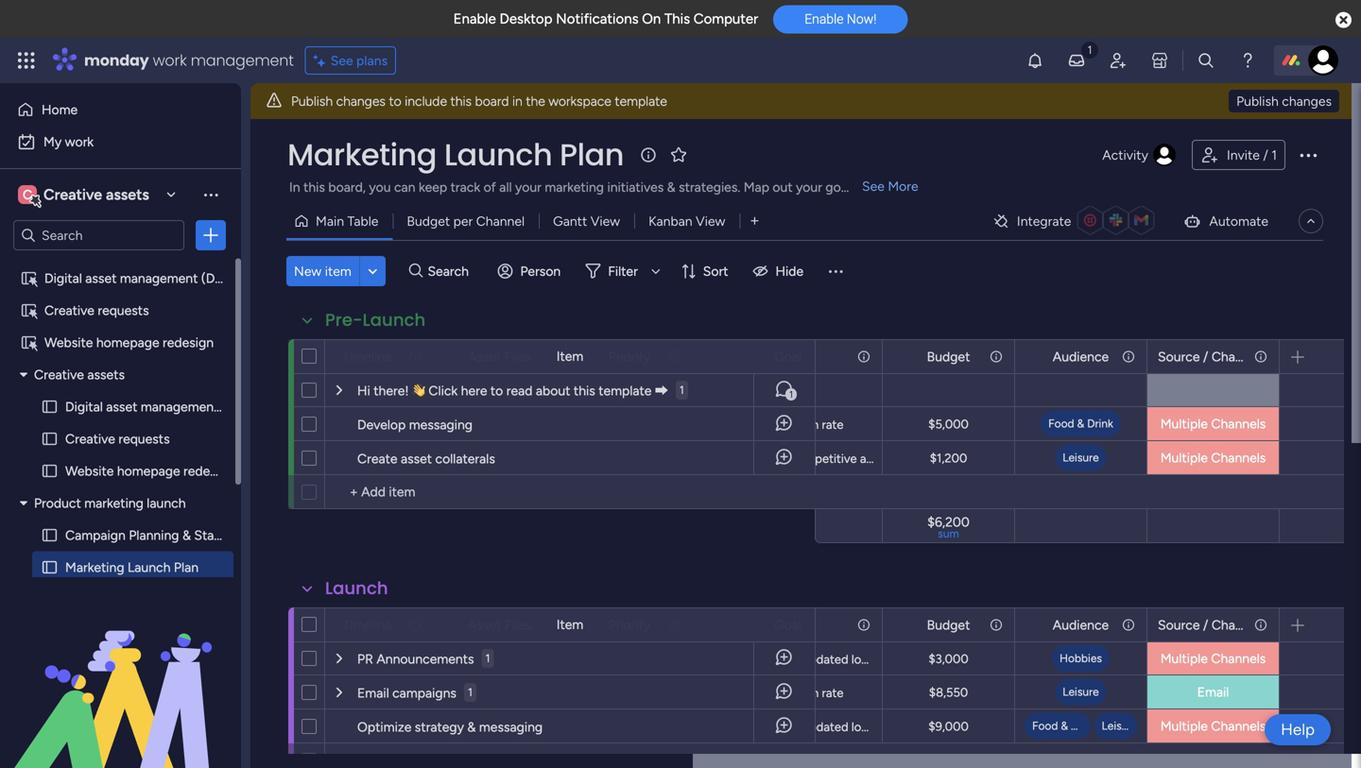 Task type: vqa. For each thing, say whether or not it's contained in the screenshot.
the bottom Public board image
yes



Task type: locate. For each thing, give the bounding box(es) containing it.
3 on from the top
[[248, 719, 263, 735]]

drink for food & drink
[[1088, 417, 1114, 431]]

3 multiple channels from the top
[[1161, 651, 1267, 667]]

/
[[1264, 147, 1269, 163], [1204, 349, 1209, 365], [1204, 618, 1209, 634]]

3 public board under template workspace image from the top
[[20, 334, 38, 352]]

0 vertical spatial timeline field
[[338, 347, 397, 367]]

1
[[1272, 147, 1278, 163], [680, 383, 685, 397], [790, 389, 794, 400], [486, 652, 490, 666], [468, 686, 473, 700]]

publish down help image
[[1237, 93, 1279, 109]]

changes inside 'button'
[[1283, 93, 1332, 109]]

0 vertical spatial leisure
[[1063, 451, 1100, 465]]

budget up '$3,000'
[[927, 618, 971, 634]]

messaging right strategy
[[479, 720, 543, 736]]

template for workspace
[[615, 93, 668, 109]]

goal for launch
[[774, 618, 802, 634]]

conversion
[[759, 418, 819, 433], [759, 686, 819, 701]]

1 vertical spatial it
[[266, 685, 274, 701]]

1 conversion from the top
[[759, 418, 819, 433]]

0 vertical spatial item
[[557, 348, 584, 365]]

creative assets right caret down icon
[[34, 367, 125, 383]]

source / channel for 1st source / channel field from the top of the page
[[1158, 349, 1261, 365]]

item for launch
[[557, 617, 584, 633]]

2 channels from the top
[[1212, 450, 1267, 466]]

1 vertical spatial conversion
[[759, 686, 819, 701]]

option
[[0, 261, 241, 265]]

0 vertical spatial channel
[[476, 213, 525, 229]]

timeline up pr
[[343, 618, 392, 634]]

view inside button
[[696, 213, 726, 229]]

/ inside button
[[1264, 147, 1269, 163]]

1 vertical spatial this
[[574, 383, 596, 399]]

0 vertical spatial work
[[153, 50, 187, 71]]

Audience field
[[1049, 347, 1114, 367], [1049, 615, 1114, 636]]

launch down board
[[444, 134, 552, 176]]

2 changes from the left
[[1283, 93, 1332, 109]]

help
[[1281, 721, 1315, 740]]

1 vertical spatial public board image
[[41, 430, 59, 448]]

public board image for website homepage redesign
[[41, 462, 59, 480]]

budget up $5,000
[[927, 349, 971, 365]]

0 horizontal spatial work
[[65, 134, 94, 150]]

to
[[389, 93, 402, 109], [491, 383, 503, 399]]

campaigns
[[393, 686, 457, 702]]

2 audience from the top
[[1053, 618, 1109, 634]]

creative assets up search in workspace field
[[43, 186, 149, 204]]

source for first source / channel field from the bottom of the page
[[1158, 618, 1200, 634]]

monday
[[84, 50, 149, 71]]

&
[[1078, 417, 1085, 431], [182, 528, 191, 544], [468, 720, 476, 736], [1061, 720, 1069, 733]]

2 25% from the top
[[732, 686, 756, 701]]

working on it
[[196, 651, 274, 667], [196, 685, 274, 701], [196, 719, 274, 735]]

2 goal from the top
[[774, 618, 802, 634]]

new
[[753, 652, 776, 668], [753, 720, 776, 735]]

0 vertical spatial website
[[44, 335, 93, 351]]

source for 1st source / channel field from the top of the page
[[1158, 349, 1200, 365]]

3 public board image from the top
[[41, 462, 59, 480]]

drink
[[1088, 417, 1114, 431], [1071, 720, 1098, 733]]

2 and from the top
[[779, 720, 800, 735]]

0 horizontal spatial enable
[[454, 10, 496, 27]]

1 goal field from the top
[[770, 347, 807, 367]]

working
[[196, 651, 245, 667], [196, 685, 245, 701], [196, 719, 245, 735]]

1 horizontal spatial this
[[574, 383, 596, 399]]

digital
[[44, 270, 82, 287], [65, 399, 103, 415]]

Budget field
[[923, 347, 975, 367], [923, 615, 975, 636]]

1 vertical spatial budget
[[927, 349, 971, 365]]

2 asset files from the top
[[468, 618, 531, 634]]

1 vertical spatial working on it
[[196, 685, 274, 701]]

timeline
[[343, 349, 392, 365], [343, 618, 392, 634]]

launch down angle down image
[[363, 308, 426, 332]]

view for kanban view
[[696, 213, 726, 229]]

creative right caret down icon
[[34, 367, 84, 383]]

invite
[[1227, 147, 1260, 163]]

4 multiple from the top
[[1161, 719, 1208, 735]]

Asset Files field
[[463, 347, 536, 367], [463, 615, 536, 636]]

audience field up food & drink
[[1049, 347, 1114, 367]]

view inside button
[[591, 213, 620, 229]]

audience field up hobbies
[[1049, 615, 1114, 636]]

digital asset management (dam)
[[44, 270, 240, 287], [65, 399, 261, 415]]

0 vertical spatial marketing
[[287, 134, 437, 176]]

1 priority field from the top
[[604, 347, 656, 367]]

1 source from the top
[[1158, 349, 1200, 365]]

1 up competitive
[[790, 389, 794, 400]]

1 right "➡️"
[[680, 383, 685, 397]]

goal
[[774, 349, 802, 365], [774, 618, 802, 634]]

0 vertical spatial and
[[779, 652, 800, 668]]

1 vertical spatial creative requests
[[65, 431, 170, 447]]

2 working on it from the top
[[196, 685, 274, 701]]

food
[[1049, 417, 1075, 431], [1033, 720, 1059, 733]]

1 vertical spatial redesign
[[183, 463, 235, 479]]

channel for budget per channel button
[[476, 213, 525, 229]]

1 horizontal spatial email
[[1198, 685, 1230, 701]]

1 publish from the left
[[291, 93, 333, 109]]

caret down image
[[20, 497, 27, 510]]

$8,550
[[929, 686, 969, 701]]

2 vertical spatial working
[[196, 719, 245, 735]]

public board image
[[41, 398, 59, 416], [41, 430, 59, 448], [41, 462, 59, 480]]

see left more
[[862, 178, 885, 194]]

plan
[[560, 134, 624, 176], [174, 560, 199, 576]]

updated
[[803, 652, 849, 668], [803, 720, 849, 735]]

1 vertical spatial logo
[[852, 720, 876, 735]]

1 for email campaigns
[[468, 686, 473, 700]]

asset files field up announcements
[[463, 615, 536, 636]]

1 vertical spatial goal field
[[770, 615, 807, 636]]

enable inside button
[[805, 11, 844, 27]]

1 public board image from the top
[[41, 398, 59, 416]]

2 timeline field from the top
[[338, 615, 397, 636]]

1 working on it from the top
[[196, 651, 274, 667]]

help image
[[1239, 51, 1258, 70]]

0 vertical spatial 25%
[[732, 418, 756, 433]]

publish for publish changes
[[1237, 93, 1279, 109]]

campaign planning & status
[[65, 528, 233, 544]]

marketing down 'campaign'
[[65, 560, 124, 576]]

new and updated logo
[[753, 652, 876, 668], [753, 720, 876, 735]]

leisure
[[1063, 451, 1100, 465], [1063, 686, 1100, 699], [1102, 720, 1139, 733]]

my
[[43, 134, 62, 150]]

requests down search in workspace field
[[98, 303, 149, 319]]

budget field up $5,000
[[923, 347, 975, 367]]

creative requests down search in workspace field
[[44, 303, 149, 319]]

launch up pr
[[325, 577, 388, 601]]

template left "➡️"
[[599, 383, 652, 399]]

my work option
[[11, 127, 230, 157]]

to left include
[[389, 93, 402, 109]]

0 vertical spatial new
[[753, 652, 776, 668]]

audience up food & drink
[[1053, 349, 1109, 365]]

2 vertical spatial channel
[[1212, 618, 1261, 634]]

channel
[[476, 213, 525, 229], [1212, 349, 1261, 365], [1212, 618, 1261, 634]]

enable left desktop
[[454, 10, 496, 27]]

2 publish from the left
[[1237, 93, 1279, 109]]

food for food & drink leisure
[[1033, 720, 1059, 733]]

multiple channels
[[1161, 416, 1267, 432], [1161, 450, 1267, 466], [1161, 651, 1267, 667], [1161, 719, 1267, 735]]

2 source from the top
[[1158, 618, 1200, 634]]

Search in workspace field
[[40, 225, 158, 246]]

1 for hi there! 👋  click here to read about this template ➡️
[[680, 383, 685, 397]]

1 button right "➡️"
[[676, 374, 688, 408]]

this left board
[[451, 93, 472, 109]]

list box
[[0, 259, 261, 708]]

1 button up main
[[754, 374, 815, 408]]

1 vertical spatial item
[[557, 617, 584, 633]]

1 button up optimize strategy & messaging
[[464, 676, 477, 710]]

audience up hobbies
[[1053, 618, 1109, 634]]

creative right workspace 'image'
[[43, 186, 102, 204]]

1 vertical spatial working
[[196, 685, 245, 701]]

activity
[[1103, 147, 1149, 163]]

item
[[557, 348, 584, 365], [557, 617, 584, 633]]

+ Add item text field
[[335, 481, 807, 504]]

source
[[1158, 349, 1200, 365], [1158, 618, 1200, 634]]

1 vertical spatial public board image
[[41, 559, 59, 577]]

1 public board under template workspace image from the top
[[20, 270, 38, 287]]

changes down see plans
[[336, 93, 386, 109]]

product marketing launch
[[34, 496, 186, 512]]

1 audience from the top
[[1053, 349, 1109, 365]]

workspace selection element
[[18, 183, 152, 208]]

home
[[42, 102, 78, 118]]

0 horizontal spatial marketing
[[65, 560, 124, 576]]

workspace image
[[18, 184, 37, 205]]

logo
[[852, 652, 876, 668], [852, 720, 876, 735]]

1 vertical spatial updated
[[803, 720, 849, 735]]

0 vertical spatial budget
[[407, 213, 450, 229]]

work inside option
[[65, 134, 94, 150]]

email for email campaigns
[[357, 686, 389, 702]]

2 vertical spatial working on it
[[196, 719, 274, 735]]

0 vertical spatial creative assets
[[43, 186, 149, 204]]

website homepage redesign
[[44, 335, 214, 351], [65, 463, 235, 479]]

per
[[454, 213, 473, 229]]

1 vertical spatial priority
[[609, 618, 651, 634]]

on
[[642, 10, 661, 27]]

2 item from the top
[[557, 617, 584, 633]]

collapse board header image
[[1304, 214, 1319, 229]]

see more link
[[861, 177, 921, 196]]

budget left per
[[407, 213, 450, 229]]

0 vertical spatial new and updated logo
[[753, 652, 876, 668]]

marketing launch plan down campaign planning & status
[[65, 560, 199, 576]]

this right about
[[574, 383, 596, 399]]

1 25% conversion rate from the top
[[732, 418, 844, 433]]

launch inside launch field
[[325, 577, 388, 601]]

marketing launch plan down publish changes to include this board in the workspace template
[[287, 134, 624, 176]]

files for first asset files field from the bottom of the page
[[505, 618, 531, 634]]

optimize strategy & messaging
[[357, 720, 543, 736]]

template for this
[[599, 383, 652, 399]]

0 vertical spatial redesign
[[163, 335, 214, 351]]

1 vertical spatial on
[[248, 685, 263, 701]]

0 vertical spatial budget field
[[923, 347, 975, 367]]

2 files from the top
[[505, 618, 531, 634]]

1 item from the top
[[557, 348, 584, 365]]

1 button for hi there! 👋  click here to read about this template ➡️
[[676, 374, 688, 408]]

0 vertical spatial on
[[248, 651, 263, 667]]

Pre-Launch field
[[321, 308, 431, 333]]

pr
[[357, 652, 373, 668]]

assets up search in workspace field
[[106, 186, 149, 204]]

food for food & drink
[[1049, 417, 1075, 431]]

2 enable from the left
[[805, 11, 844, 27]]

(dam)
[[201, 270, 240, 287], [222, 399, 261, 415]]

0 vertical spatial template
[[615, 93, 668, 109]]

enable for enable desktop notifications on this computer
[[454, 10, 496, 27]]

creative up product marketing launch
[[65, 431, 115, 447]]

2 budget field from the top
[[923, 615, 975, 636]]

files
[[505, 349, 531, 365], [505, 618, 531, 634]]

1 asset files from the top
[[468, 349, 531, 365]]

creative requests up marketing
[[65, 431, 170, 447]]

view down see more button
[[591, 213, 620, 229]]

0 vertical spatial asset
[[468, 349, 502, 365]]

1 right invite
[[1272, 147, 1278, 163]]

channel for 1st source / channel field from the top of the page
[[1212, 349, 1261, 365]]

1 files from the top
[[505, 349, 531, 365]]

marketing up table
[[287, 134, 437, 176]]

public board under template workspace image for digital asset management (dam)
[[20, 270, 38, 287]]

0 vertical spatial conversion
[[759, 418, 819, 433]]

0 horizontal spatial changes
[[336, 93, 386, 109]]

launch
[[147, 496, 186, 512]]

launch inside 'list box'
[[128, 560, 171, 576]]

home option
[[11, 95, 230, 125]]

assets
[[106, 186, 149, 204], [87, 367, 125, 383]]

launch down campaign planning & status
[[128, 560, 171, 576]]

Priority field
[[604, 347, 656, 367], [604, 615, 656, 636]]

1 enable from the left
[[454, 10, 496, 27]]

2 public board image from the top
[[41, 430, 59, 448]]

2 asset from the top
[[468, 618, 502, 634]]

public board image for campaign planning & status
[[41, 527, 59, 545]]

column information image
[[276, 349, 291, 365], [668, 349, 683, 365], [989, 349, 1004, 365], [1122, 349, 1137, 365], [668, 618, 683, 633], [989, 618, 1004, 633]]

plan down status
[[174, 560, 199, 576]]

1 vertical spatial see
[[862, 178, 885, 194]]

1 vertical spatial rate
[[822, 686, 844, 701]]

work right monday
[[153, 50, 187, 71]]

Launch field
[[321, 577, 393, 601]]

1 public board image from the top
[[41, 527, 59, 545]]

(dam) down options icon
[[201, 270, 240, 287]]

1 changes from the left
[[336, 93, 386, 109]]

asset up announcements
[[468, 618, 502, 634]]

1 vertical spatial 25%
[[732, 686, 756, 701]]

0 vertical spatial goal
[[774, 349, 802, 365]]

1 asset files field from the top
[[463, 347, 536, 367]]

work right the my
[[65, 134, 94, 150]]

2 vertical spatial budget
[[927, 618, 971, 634]]

hi
[[357, 383, 370, 399]]

1 new from the top
[[753, 652, 776, 668]]

requests up the launch
[[119, 431, 170, 447]]

activity button
[[1095, 140, 1185, 170]]

person
[[521, 263, 561, 279]]

1 vertical spatial work
[[65, 134, 94, 150]]

add view image
[[751, 214, 759, 228]]

2 goal field from the top
[[770, 615, 807, 636]]

1 vertical spatial source / channel field
[[1154, 615, 1261, 636]]

0 vertical spatial homepage
[[96, 335, 159, 351]]

template up show board description icon
[[615, 93, 668, 109]]

0 vertical spatial public board under template workspace image
[[20, 270, 38, 287]]

marketing inside 'list box'
[[65, 560, 124, 576]]

1 goal from the top
[[774, 349, 802, 365]]

0 vertical spatial working
[[196, 651, 245, 667]]

1 vertical spatial asset files
[[468, 618, 531, 634]]

2 multiple from the top
[[1161, 450, 1208, 466]]

publish down see plans button
[[291, 93, 333, 109]]

plan down "workspace"
[[560, 134, 624, 176]]

1 vertical spatial priority field
[[604, 615, 656, 636]]

select product image
[[17, 51, 36, 70]]

gantt
[[553, 213, 587, 229]]

changes for publish changes to include this board in the workspace template
[[336, 93, 386, 109]]

1 horizontal spatial publish
[[1237, 93, 1279, 109]]

drink for food & drink leisure
[[1071, 720, 1098, 733]]

timeline up hi
[[343, 349, 392, 365]]

0 vertical spatial public board image
[[41, 398, 59, 416]]

2 asset files field from the top
[[463, 615, 536, 636]]

(dam) left dapulse checkmark sign icon
[[222, 399, 261, 415]]

see left plans
[[331, 52, 353, 69]]

1 vertical spatial channel
[[1212, 349, 1261, 365]]

filter
[[608, 263, 638, 279]]

2 source / channel from the top
[[1158, 618, 1261, 634]]

1 vertical spatial 25% conversion rate
[[732, 686, 844, 701]]

publish inside 'button'
[[1237, 93, 1279, 109]]

arrow down image
[[645, 260, 667, 283]]

0 vertical spatial 25% conversion rate
[[732, 418, 844, 433]]

gantt view button
[[539, 206, 635, 236]]

2 25% conversion rate from the top
[[732, 686, 844, 701]]

creative requests for public board under template workspace icon for creative requests
[[44, 303, 149, 319]]

1 for pr announcements
[[486, 652, 490, 666]]

0 vertical spatial this
[[451, 93, 472, 109]]

asset files up announcements
[[468, 618, 531, 634]]

this
[[665, 10, 690, 27]]

Goal field
[[770, 347, 807, 367], [770, 615, 807, 636]]

asset files up hi there! 👋  click here to read about this template ➡️
[[468, 349, 531, 365]]

website
[[44, 335, 93, 351], [65, 463, 114, 479]]

asset files field up hi there! 👋  click here to read about this template ➡️
[[463, 347, 536, 367]]

0 vertical spatial logo
[[852, 652, 876, 668]]

integrate
[[1017, 213, 1072, 229]]

priority
[[609, 349, 651, 365], [609, 618, 651, 634]]

2 vertical spatial public board under template workspace image
[[20, 334, 38, 352]]

there!
[[374, 383, 409, 399]]

None field
[[212, 347, 259, 367], [212, 615, 259, 636], [212, 347, 259, 367], [212, 615, 259, 636]]

creative down search in workspace field
[[44, 303, 94, 319]]

0 vertical spatial public board image
[[41, 527, 59, 545]]

budget field up '$3,000'
[[923, 615, 975, 636]]

0 vertical spatial priority
[[609, 349, 651, 365]]

2 view from the left
[[696, 213, 726, 229]]

1 asset from the top
[[468, 349, 502, 365]]

channel inside budget per channel button
[[476, 213, 525, 229]]

0 vertical spatial it
[[266, 651, 274, 667]]

1 right announcements
[[486, 652, 490, 666]]

0 horizontal spatial marketing launch plan
[[65, 560, 199, 576]]

2 public board under template workspace image from the top
[[20, 302, 38, 320]]

1 vertical spatial plan
[[174, 560, 199, 576]]

1 up optimize strategy & messaging
[[468, 686, 473, 700]]

public board image
[[41, 527, 59, 545], [41, 559, 59, 577]]

item for pre-launch
[[557, 348, 584, 365]]

1 and from the top
[[779, 652, 800, 668]]

invite / 1 button
[[1192, 140, 1286, 170]]

messaging
[[409, 417, 473, 433], [479, 720, 543, 736]]

see plans button
[[305, 46, 396, 75]]

1 new and updated logo from the top
[[753, 652, 876, 668]]

dapulse close image
[[1336, 11, 1352, 30]]

public board under template workspace image for website homepage redesign
[[20, 334, 38, 352]]

dapulse checkmark sign image
[[322, 414, 333, 436]]

2 vertical spatial asset
[[401, 451, 432, 467]]

1 multiple from the top
[[1161, 416, 1208, 432]]

asset files for second asset files field from the bottom
[[468, 349, 531, 365]]

2 public board image from the top
[[41, 559, 59, 577]]

assets inside workspace selection element
[[106, 186, 149, 204]]

requests
[[98, 303, 149, 319], [119, 431, 170, 447]]

1 vertical spatial (dam)
[[222, 399, 261, 415]]

menu image
[[827, 262, 846, 281]]

notifications
[[556, 10, 639, 27]]

1 view from the left
[[591, 213, 620, 229]]

Source / Channel field
[[1154, 347, 1261, 367], [1154, 615, 1261, 636]]

1 vertical spatial audience field
[[1049, 615, 1114, 636]]

timeline field up hi
[[338, 347, 397, 367]]

assets right caret down icon
[[87, 367, 125, 383]]

1 vertical spatial and
[[779, 720, 800, 735]]

see inside button
[[862, 178, 885, 194]]

column information image
[[408, 349, 423, 365], [857, 349, 872, 365], [1254, 349, 1269, 365], [276, 618, 291, 633], [408, 618, 423, 633], [857, 618, 872, 633], [1122, 618, 1137, 633], [1254, 618, 1269, 633]]

1 vertical spatial new
[[753, 720, 776, 735]]

1 vertical spatial to
[[491, 383, 503, 399]]

1 vertical spatial marketing
[[65, 560, 124, 576]]

publish
[[291, 93, 333, 109], [1237, 93, 1279, 109]]

goal field for pre-launch
[[770, 347, 807, 367]]

logo left $9,000 on the bottom of page
[[852, 720, 876, 735]]

enable left "now!"
[[805, 11, 844, 27]]

asset
[[85, 270, 117, 287], [106, 399, 137, 415], [401, 451, 432, 467]]

0 vertical spatial see
[[331, 52, 353, 69]]

changes
[[336, 93, 386, 109], [1283, 93, 1332, 109]]

to left the read
[[491, 383, 503, 399]]

hide button
[[746, 256, 815, 287]]

2 new and updated logo from the top
[[753, 720, 876, 735]]

1 horizontal spatial view
[[696, 213, 726, 229]]

1 vertical spatial new and updated logo
[[753, 720, 876, 735]]

view right "kanban"
[[696, 213, 726, 229]]

marketing
[[84, 496, 144, 512]]

monday marketplace image
[[1151, 51, 1170, 70]]

1 source / channel from the top
[[1158, 349, 1261, 365]]

enable
[[454, 10, 496, 27], [805, 11, 844, 27]]

1 timeline field from the top
[[338, 347, 397, 367]]

1 button for pr announcements
[[482, 642, 494, 676]]

0 horizontal spatial view
[[591, 213, 620, 229]]

see inside button
[[331, 52, 353, 69]]

source / channel
[[1158, 349, 1261, 365], [1158, 618, 1261, 634]]

public board under template workspace image
[[20, 270, 38, 287], [20, 302, 38, 320], [20, 334, 38, 352]]

Timeline field
[[338, 347, 397, 367], [338, 615, 397, 636]]

1 button right announcements
[[482, 642, 494, 676]]

0 vertical spatial drink
[[1088, 417, 1114, 431]]

messaging down click
[[409, 417, 473, 433]]

asset up here
[[468, 349, 502, 365]]

3 working from the top
[[196, 719, 245, 735]]

launch inside pre-launch field
[[363, 308, 426, 332]]

creative assets
[[43, 186, 149, 204], [34, 367, 125, 383]]

0 vertical spatial source / channel field
[[1154, 347, 1261, 367]]

0 vertical spatial food
[[1049, 417, 1075, 431]]

include
[[405, 93, 447, 109]]

1 vertical spatial website homepage redesign
[[65, 463, 235, 479]]

budget for 1st 'budget' field from the top
[[927, 349, 971, 365]]

timeline field up pr
[[338, 615, 397, 636]]

launch
[[444, 134, 552, 176], [363, 308, 426, 332], [128, 560, 171, 576], [325, 577, 388, 601]]

multiple
[[1161, 416, 1208, 432], [1161, 450, 1208, 466], [1161, 651, 1208, 667], [1161, 719, 1208, 735]]

logo left '$3,000'
[[852, 652, 876, 668]]

optimize
[[357, 720, 412, 736]]

changes down "john smith" image
[[1283, 93, 1332, 109]]



Task type: describe. For each thing, give the bounding box(es) containing it.
1 working from the top
[[196, 651, 245, 667]]

develop messaging
[[357, 417, 473, 433]]

v2 search image
[[409, 261, 423, 282]]

publish changes
[[1237, 93, 1332, 109]]

lottie animation image
[[0, 578, 241, 769]]

publish for publish changes to include this board in the workspace template
[[291, 93, 333, 109]]

automate button
[[1176, 206, 1277, 236]]

1 25% from the top
[[732, 418, 756, 433]]

computer
[[694, 10, 759, 27]]

board
[[475, 93, 509, 109]]

0 vertical spatial messaging
[[409, 417, 473, 433]]

0 vertical spatial digital asset management (dam)
[[44, 270, 240, 287]]

publish changes to include this board in the workspace template
[[291, 93, 668, 109]]

see more
[[862, 178, 919, 194]]

0 vertical spatial to
[[389, 93, 402, 109]]

sum
[[938, 527, 960, 541]]

public board image for digital asset management (dam)
[[41, 398, 59, 416]]

1 vertical spatial website
[[65, 463, 114, 479]]

person button
[[490, 256, 572, 287]]

options image
[[201, 226, 220, 245]]

asset for second asset files field from the bottom
[[468, 349, 502, 365]]

the
[[526, 93, 545, 109]]

kanban
[[649, 213, 693, 229]]

1 horizontal spatial to
[[491, 383, 503, 399]]

kanban view
[[649, 213, 726, 229]]

create
[[357, 451, 398, 467]]

2 new from the top
[[753, 720, 776, 735]]

goal for pre-launch
[[774, 349, 802, 365]]

$6,200
[[928, 514, 970, 531]]

1 vertical spatial digital asset management (dam)
[[65, 399, 261, 415]]

automate
[[1210, 213, 1269, 229]]

0 vertical spatial plan
[[560, 134, 624, 176]]

view for gantt view
[[591, 213, 620, 229]]

1 vertical spatial creative assets
[[34, 367, 125, 383]]

1 horizontal spatial marketing
[[287, 134, 437, 176]]

1 audience field from the top
[[1049, 347, 1114, 367]]

budget for first 'budget' field from the bottom
[[927, 618, 971, 634]]

main
[[762, 452, 788, 467]]

enable desktop notifications on this computer
[[454, 10, 759, 27]]

add to favorites image
[[670, 145, 688, 164]]

notifications image
[[1026, 51, 1045, 70]]

1 vertical spatial homepage
[[117, 463, 180, 479]]

work for my
[[65, 134, 94, 150]]

marketing launch plan inside 'list box'
[[65, 560, 199, 576]]

2 logo from the top
[[852, 720, 876, 735]]

hide
[[776, 263, 804, 279]]

1 inside invite / 1 button
[[1272, 147, 1278, 163]]

1 rate from the top
[[822, 418, 844, 433]]

status
[[194, 528, 233, 544]]

files for second asset files field from the bottom
[[505, 349, 531, 365]]

1 vertical spatial /
[[1204, 349, 1209, 365]]

2 updated from the top
[[803, 720, 849, 735]]

search everything image
[[1197, 51, 1216, 70]]

0 vertical spatial digital
[[44, 270, 82, 287]]

2 rate from the top
[[822, 686, 844, 701]]

1 horizontal spatial marketing launch plan
[[287, 134, 624, 176]]

planning
[[129, 528, 179, 544]]

pre-
[[325, 308, 363, 332]]

1 it from the top
[[266, 651, 274, 667]]

1 logo from the top
[[852, 652, 876, 668]]

1 vertical spatial requests
[[119, 431, 170, 447]]

$1,200
[[930, 451, 968, 466]]

1 vertical spatial management
[[120, 270, 198, 287]]

caret down image
[[20, 368, 27, 382]]

campaign
[[65, 528, 126, 544]]

Marketing Launch Plan field
[[283, 134, 629, 176]]

creative requests for creative requests's public board icon
[[65, 431, 170, 447]]

0 horizontal spatial plan
[[174, 560, 199, 576]]

new item button
[[287, 256, 359, 287]]

3 multiple from the top
[[1161, 651, 1208, 667]]

3 channels from the top
[[1212, 651, 1267, 667]]

1 multiple channels from the top
[[1161, 416, 1267, 432]]

see for see plans
[[331, 52, 353, 69]]

my work
[[43, 134, 94, 150]]

public board image for creative requests
[[41, 430, 59, 448]]

table
[[348, 213, 379, 229]]

1 on from the top
[[248, 651, 263, 667]]

strategy
[[415, 720, 464, 736]]

0 vertical spatial management
[[191, 50, 294, 71]]

$9,000
[[929, 720, 969, 735]]

click
[[429, 383, 458, 399]]

pr announcements
[[357, 652, 474, 668]]

sort button
[[673, 256, 740, 287]]

3 working on it from the top
[[196, 719, 274, 735]]

1 priority from the top
[[609, 349, 651, 365]]

now!
[[847, 11, 877, 27]]

2 working from the top
[[196, 685, 245, 701]]

source / channel for first source / channel field from the bottom of the page
[[1158, 618, 1261, 634]]

item
[[325, 263, 352, 279]]

4 channels from the top
[[1212, 719, 1267, 735]]

option inside 'list box'
[[0, 261, 241, 265]]

2 timeline from the top
[[343, 618, 392, 634]]

2 on from the top
[[248, 685, 263, 701]]

1 vertical spatial leisure
[[1063, 686, 1100, 699]]

0 vertical spatial (dam)
[[201, 270, 240, 287]]

creative assets inside workspace selection element
[[43, 186, 149, 204]]

workspace options image
[[201, 185, 220, 204]]

0 vertical spatial asset
[[85, 270, 117, 287]]

see more button
[[287, 176, 922, 199]]

assets inside 'list box'
[[87, 367, 125, 383]]

enable for enable now!
[[805, 11, 844, 27]]

pre-launch
[[325, 308, 426, 332]]

sort
[[703, 263, 729, 279]]

invite / 1
[[1227, 147, 1278, 163]]

announcements
[[377, 652, 474, 668]]

Search field
[[423, 258, 480, 285]]

1 channels from the top
[[1212, 416, 1267, 432]]

0 vertical spatial requests
[[98, 303, 149, 319]]

1 vertical spatial asset
[[106, 399, 137, 415]]

public board under template workspace image for creative requests
[[20, 302, 38, 320]]

publish changes button
[[1229, 90, 1340, 113]]

about
[[536, 383, 571, 399]]

list box containing digital asset management (dam)
[[0, 259, 261, 708]]

0 vertical spatial website homepage redesign
[[44, 335, 214, 351]]

kanban view button
[[635, 206, 740, 236]]

hi there! 👋  click here to read about this template ➡️
[[357, 383, 668, 399]]

competitive
[[791, 452, 857, 467]]

enable now!
[[805, 11, 877, 27]]

1 image
[[1082, 39, 1099, 60]]

work for monday
[[153, 50, 187, 71]]

creative inside workspace selection element
[[43, 186, 102, 204]]

1 budget field from the top
[[923, 347, 975, 367]]

asset files for first asset files field from the bottom of the page
[[468, 618, 531, 634]]

👋
[[412, 383, 426, 399]]

0 horizontal spatial this
[[451, 93, 472, 109]]

see for see more
[[862, 178, 885, 194]]

public board image for marketing launch plan
[[41, 559, 59, 577]]

asset for first asset files field from the bottom of the page
[[468, 618, 502, 634]]

desktop
[[500, 10, 553, 27]]

plans
[[357, 52, 388, 69]]

collaterals
[[435, 451, 495, 467]]

in
[[513, 93, 523, 109]]

2 it from the top
[[266, 685, 274, 701]]

email for email
[[1198, 685, 1230, 701]]

1 horizontal spatial messaging
[[479, 720, 543, 736]]

new
[[294, 263, 322, 279]]

2 source / channel field from the top
[[1154, 615, 1261, 636]]

$5,000
[[929, 417, 969, 432]]

filter button
[[578, 256, 667, 287]]

see plans
[[331, 52, 388, 69]]

our
[[741, 452, 759, 467]]

enable now! button
[[774, 5, 908, 33]]

2 vertical spatial management
[[141, 399, 219, 415]]

options image
[[1297, 144, 1320, 166]]

$3,000
[[929, 652, 969, 667]]

3 it from the top
[[266, 719, 274, 735]]

main table
[[316, 213, 379, 229]]

angle down image
[[368, 264, 377, 278]]

2 multiple channels from the top
[[1161, 450, 1267, 466]]

1 updated from the top
[[803, 652, 849, 668]]

channel for first source / channel field from the bottom of the page
[[1212, 618, 1261, 634]]

2 conversion from the top
[[759, 686, 819, 701]]

2 priority from the top
[[609, 618, 651, 634]]

c
[[23, 187, 32, 203]]

update feed image
[[1068, 51, 1087, 70]]

workspace
[[549, 93, 612, 109]]

monday work management
[[84, 50, 294, 71]]

show board description image
[[637, 146, 660, 165]]

john smith image
[[1309, 45, 1339, 76]]

1 vertical spatial digital
[[65, 399, 103, 415]]

changes for publish changes
[[1283, 93, 1332, 109]]

2 priority field from the top
[[604, 615, 656, 636]]

help button
[[1265, 715, 1331, 746]]

more
[[888, 178, 919, 194]]

hobbies
[[1060, 652, 1103, 666]]

lottie animation element
[[0, 578, 241, 769]]

budget per channel
[[407, 213, 525, 229]]

1 source / channel field from the top
[[1154, 347, 1261, 367]]

food & drink leisure
[[1033, 720, 1139, 733]]

2 vertical spatial /
[[1204, 618, 1209, 634]]

read
[[507, 383, 533, 399]]

2 vertical spatial leisure
[[1102, 720, 1139, 733]]

main
[[316, 213, 344, 229]]

2 audience field from the top
[[1049, 615, 1114, 636]]

product
[[34, 496, 81, 512]]

1 button for email campaigns
[[464, 676, 477, 710]]

budget inside budget per channel button
[[407, 213, 450, 229]]

integrate button
[[985, 201, 1168, 241]]

my work link
[[11, 127, 230, 157]]

home link
[[11, 95, 230, 125]]

4 multiple channels from the top
[[1161, 719, 1267, 735]]

goal field for launch
[[770, 615, 807, 636]]

➡️
[[655, 383, 668, 399]]

invite members image
[[1109, 51, 1128, 70]]

1 timeline from the top
[[343, 349, 392, 365]]

here
[[461, 383, 487, 399]]



